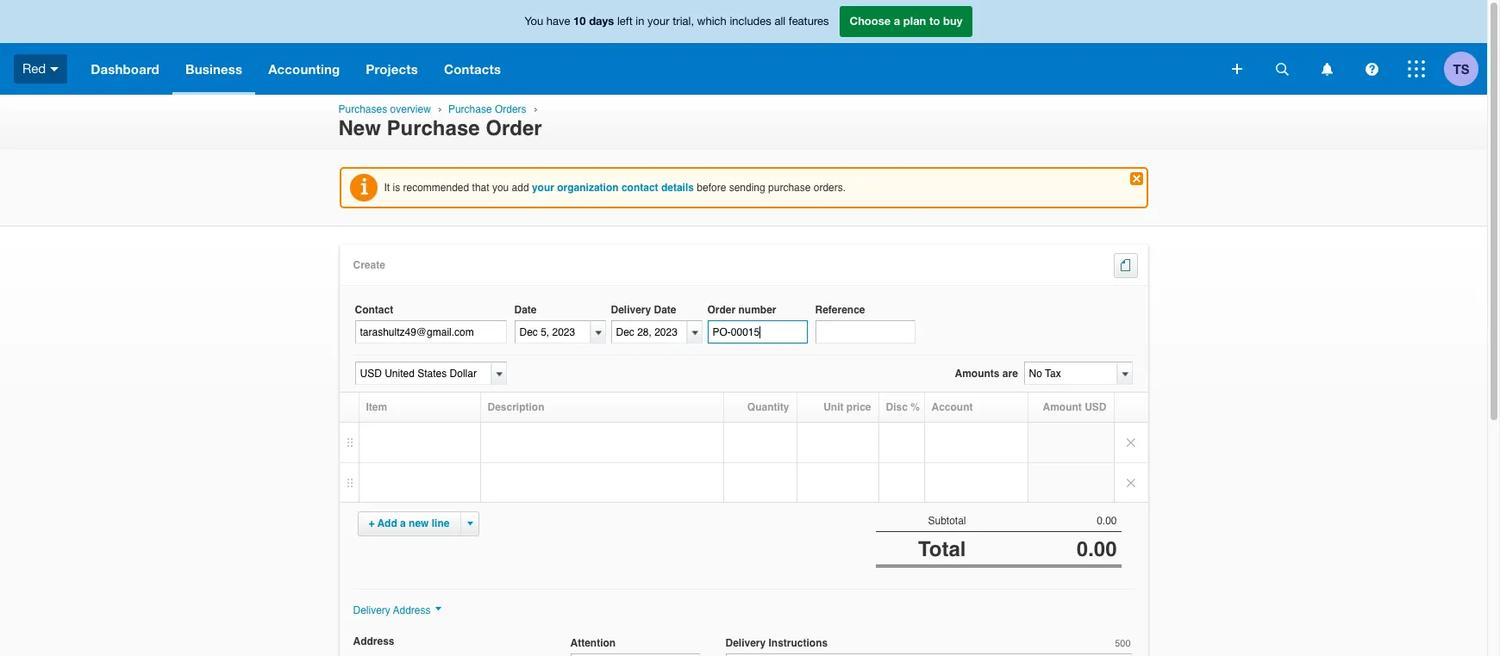 Task type: locate. For each thing, give the bounding box(es) containing it.
delivery date
[[611, 305, 676, 317]]

purchase
[[448, 103, 492, 116], [387, 117, 480, 141]]

1 vertical spatial your
[[532, 182, 554, 194]]

0 horizontal spatial your
[[532, 182, 554, 194]]

order number
[[707, 305, 776, 317]]

0.00
[[1097, 516, 1117, 528], [1077, 538, 1117, 562]]

plan
[[903, 14, 926, 28]]

purchases overview
[[338, 103, 431, 116]]

banner
[[0, 0, 1487, 95]]

1 horizontal spatial svg image
[[1276, 63, 1288, 75]]

0 vertical spatial order
[[486, 117, 542, 141]]

delivery for delivery address
[[353, 606, 390, 618]]

a left plan
[[894, 14, 900, 28]]

your
[[648, 15, 670, 28], [532, 182, 554, 194]]

date up delivery date 'text field'
[[654, 305, 676, 317]]

order down orders
[[486, 117, 542, 141]]

0 horizontal spatial delivery
[[353, 606, 390, 618]]

in
[[636, 15, 644, 28]]

your right add
[[532, 182, 554, 194]]

contacts
[[444, 61, 501, 77]]

ts button
[[1444, 43, 1487, 95]]

red button
[[0, 43, 78, 95]]

1 vertical spatial a
[[400, 518, 406, 531]]

delivery address button
[[353, 606, 441, 618]]

unit
[[823, 402, 844, 414]]

2 vertical spatial delivery
[[725, 638, 766, 650]]

banner containing ts
[[0, 0, 1487, 95]]

details
[[661, 182, 694, 194]]

orders
[[495, 103, 526, 116]]

your for days
[[648, 15, 670, 28]]

0 vertical spatial 0.00
[[1097, 516, 1117, 528]]

1 vertical spatial address
[[353, 637, 394, 649]]

order left number at the top of page
[[707, 305, 736, 317]]

+
[[369, 518, 375, 531]]

delivery instructions
[[725, 638, 828, 650]]

projects
[[366, 61, 418, 77]]

days
[[589, 14, 614, 28]]

1 horizontal spatial delivery
[[611, 305, 651, 317]]

features
[[789, 15, 829, 28]]

have
[[546, 15, 570, 28]]

new purchase order
[[338, 117, 542, 141]]

you have 10 days left in your trial, which includes all features
[[525, 14, 829, 28]]

trial,
[[673, 15, 694, 28]]

a right add
[[400, 518, 406, 531]]

amounts are
[[955, 368, 1018, 381]]

purchase down overview
[[387, 117, 480, 141]]

business button
[[172, 43, 255, 95]]

1 vertical spatial 0.00
[[1077, 538, 1117, 562]]

you
[[492, 182, 509, 194]]

0 horizontal spatial date
[[514, 305, 537, 317]]

overview
[[390, 103, 431, 116]]

your inside you have 10 days left in your trial, which includes all features
[[648, 15, 670, 28]]

0 vertical spatial your
[[648, 15, 670, 28]]

date up date text box
[[514, 305, 537, 317]]

dashboard link
[[78, 43, 172, 95]]

svg image
[[1408, 60, 1425, 78], [1365, 63, 1378, 75], [1232, 64, 1242, 74]]

orders.
[[814, 182, 846, 194]]

delivery address
[[353, 606, 431, 618]]

1 horizontal spatial order
[[707, 305, 736, 317]]

disc %
[[886, 402, 920, 414]]

order
[[486, 117, 542, 141], [707, 305, 736, 317]]

a
[[894, 14, 900, 28], [400, 518, 406, 531]]

+ add a new line button
[[369, 518, 450, 531]]

Select a currency text field
[[355, 362, 491, 386]]

organization
[[557, 182, 619, 194]]

amount usd
[[1043, 402, 1107, 414]]

usd
[[1085, 402, 1107, 414]]

description
[[488, 402, 544, 414]]

delivery for delivery instructions
[[725, 638, 766, 650]]

2 horizontal spatial delivery
[[725, 638, 766, 650]]

0 vertical spatial a
[[894, 14, 900, 28]]

your right in
[[648, 15, 670, 28]]

to
[[929, 14, 940, 28]]

business
[[185, 61, 242, 77]]

0 vertical spatial purchase
[[448, 103, 492, 116]]

2 horizontal spatial svg image
[[1408, 60, 1425, 78]]

1 vertical spatial delivery
[[353, 606, 390, 618]]

purchase up new purchase order
[[448, 103, 492, 116]]

number
[[738, 305, 776, 317]]

1 horizontal spatial your
[[648, 15, 670, 28]]

purchases
[[338, 103, 387, 116]]

0 horizontal spatial order
[[486, 117, 542, 141]]

1 horizontal spatial date
[[654, 305, 676, 317]]

0 horizontal spatial a
[[400, 518, 406, 531]]

None text field
[[1024, 362, 1117, 386]]

svg image
[[1276, 63, 1288, 75], [1321, 63, 1332, 75], [50, 67, 59, 71]]

reference
[[815, 305, 865, 317]]

address
[[393, 606, 431, 618], [353, 637, 394, 649]]

delivery
[[611, 305, 651, 317], [353, 606, 390, 618], [725, 638, 766, 650]]

0 vertical spatial delivery
[[611, 305, 651, 317]]

0 horizontal spatial svg image
[[50, 67, 59, 71]]

delivery for delivery date
[[611, 305, 651, 317]]

instructions
[[769, 638, 828, 650]]

disc
[[886, 402, 908, 414]]

dashboard
[[91, 61, 159, 77]]

purchase orders
[[448, 103, 526, 116]]

date
[[514, 305, 537, 317], [654, 305, 676, 317]]

is
[[393, 182, 400, 194]]



Task type: describe. For each thing, give the bounding box(es) containing it.
Date text field
[[514, 321, 590, 344]]

quantity
[[747, 402, 789, 414]]

new
[[338, 117, 381, 141]]

1 vertical spatial purchase
[[387, 117, 480, 141]]

contact
[[355, 305, 393, 317]]

attention
[[570, 638, 616, 650]]

add
[[512, 182, 529, 194]]

0.00 for total
[[1077, 538, 1117, 562]]

recommended
[[403, 182, 469, 194]]

projects button
[[353, 43, 431, 95]]

Contact text field
[[355, 321, 506, 344]]

create
[[353, 260, 385, 272]]

Delivery Date text field
[[611, 321, 687, 344]]

that
[[472, 182, 489, 194]]

contact
[[622, 182, 658, 194]]

your for that
[[532, 182, 554, 194]]

choose a plan to buy
[[850, 14, 963, 28]]

before
[[697, 182, 726, 194]]

account
[[932, 402, 973, 414]]

price
[[846, 402, 871, 414]]

1 date from the left
[[514, 305, 537, 317]]

Attention text field
[[570, 655, 700, 657]]

amount
[[1043, 402, 1082, 414]]

Order number text field
[[707, 321, 807, 344]]

choose
[[850, 14, 891, 28]]

which
[[697, 15, 727, 28]]

1 horizontal spatial svg image
[[1365, 63, 1378, 75]]

%
[[911, 402, 920, 414]]

amounts
[[955, 368, 1000, 381]]

buy
[[943, 14, 963, 28]]

1 vertical spatial order
[[707, 305, 736, 317]]

new
[[409, 518, 429, 531]]

all
[[775, 15, 786, 28]]

500
[[1115, 639, 1131, 650]]

ts
[[1453, 61, 1469, 76]]

+ add a new line
[[369, 518, 450, 531]]

add
[[377, 518, 397, 531]]

el image
[[1133, 260, 1136, 272]]

accounting button
[[255, 43, 353, 95]]

0 horizontal spatial svg image
[[1232, 64, 1242, 74]]

10
[[573, 14, 586, 28]]

sending
[[729, 182, 765, 194]]

line
[[432, 518, 450, 531]]

1 horizontal spatial a
[[894, 14, 900, 28]]

includes
[[730, 15, 771, 28]]

Delivery Instructions text field
[[725, 655, 1132, 657]]

0.00 for subtotal
[[1097, 516, 1117, 528]]

svg image inside red popup button
[[50, 67, 59, 71]]

0 vertical spatial address
[[393, 606, 431, 618]]

left
[[617, 15, 633, 28]]

purchase
[[768, 182, 811, 194]]

unit price
[[823, 402, 871, 414]]

it is recommended that you add your organization contact details before sending purchase orders.
[[384, 182, 846, 194]]

2 date from the left
[[654, 305, 676, 317]]

you
[[525, 15, 543, 28]]

it
[[384, 182, 390, 194]]

item
[[366, 402, 387, 414]]

contacts button
[[431, 43, 514, 95]]

red
[[22, 61, 46, 76]]

accounting
[[268, 61, 340, 77]]

purchases overview link
[[338, 103, 431, 116]]

your organization contact details link
[[532, 182, 694, 194]]

total
[[918, 538, 966, 562]]

Reference text field
[[815, 321, 915, 344]]

2 horizontal spatial svg image
[[1321, 63, 1332, 75]]

are
[[1002, 368, 1018, 381]]

purchase orders link
[[448, 103, 526, 116]]

subtotal
[[928, 516, 966, 528]]



Task type: vqa. For each thing, say whether or not it's contained in the screenshot.
intro banner body element
no



